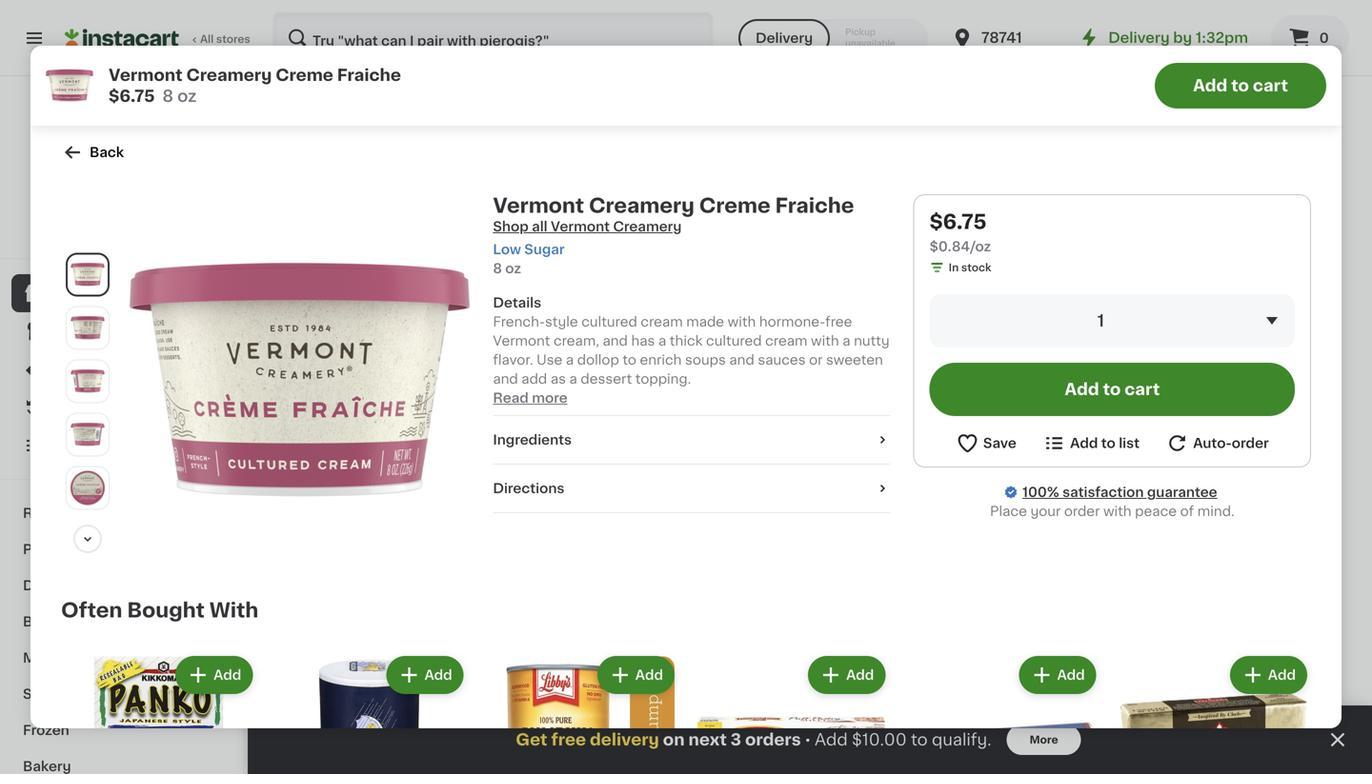 Task type: vqa. For each thing, say whether or not it's contained in the screenshot.
VIEW MORE at the bottom right of the page
yes



Task type: describe. For each thing, give the bounding box(es) containing it.
instacart logo image
[[65, 27, 179, 50]]

fallot
[[700, 176, 736, 190]]

product group containing edmond fallot stone jar old fashioned grain mustard
[[640, 0, 802, 231]]

meals
[[358, 301, 421, 321]]

mercantile
[[463, 195, 534, 209]]

lists link
[[11, 427, 232, 465]]

bought
[[127, 601, 205, 621]]

0
[[1319, 31, 1329, 45]]

1
[[1097, 313, 1104, 329]]

0 vertical spatial shrimp
[[860, 176, 907, 190]]

place your order with peace of mind.
[[990, 505, 1235, 518]]

in stock
[[949, 263, 991, 273]]

save button
[[956, 432, 1017, 455]]

1:32pm
[[1196, 31, 1248, 45]]

& for candy
[[76, 688, 87, 701]]

get
[[516, 732, 547, 748]]

stores
[[216, 34, 250, 44]]

dessert
[[581, 373, 632, 386]]

sauce
[[883, 214, 924, 228]]

read
[[493, 392, 529, 405]]

1 field
[[930, 294, 1295, 348]]

1 vertical spatial shrimp
[[818, 214, 865, 228]]

back
[[90, 146, 124, 159]]

bakery
[[23, 760, 71, 774]]

old inside 'edmond fallot stone jar old fashioned grain mustard'
[[665, 195, 689, 209]]

1 vegan from the left
[[361, 130, 395, 141]]

to up the add to list
[[1103, 382, 1121, 398]]

to down 1:32pm
[[1231, 78, 1249, 94]]

0 vertical spatial add to cart button
[[1155, 63, 1326, 109]]

snacks & candy
[[23, 688, 136, 701]]

style
[[545, 315, 578, 329]]

$10.00
[[852, 732, 907, 748]]

shop link
[[11, 274, 232, 313]]

details button
[[493, 293, 891, 313]]

auto-
[[1193, 437, 1232, 450]]

creamery for vermont creamery creme fraiche $6.75 8 oz
[[186, 67, 272, 83]]

sugar
[[524, 243, 565, 256]]

of
[[1180, 505, 1194, 518]]

on
[[663, 732, 685, 748]]

low
[[493, 243, 521, 256]]

all
[[200, 34, 214, 44]]

soups
[[685, 354, 726, 367]]

add inside button
[[1070, 437, 1098, 450]]

flavor.
[[493, 354, 533, 367]]

vermont creamery creme fraiche shop all vermont creamery low sugar 8 oz
[[493, 196, 854, 275]]

to inside details french-style cultured cream made with hormone-free vermont cream, and has a thick cultured cream with a nutty flavor. use a dollop to enrich soups and sauces or sweeten and add as a dessert topping. read more
[[623, 354, 636, 367]]

details french-style cultured cream made with hormone-free vermont cream, and has a thick cultured cream with a nutty flavor. use a dollop to enrich soups and sauces or sweeten and add as a dessert topping. read more
[[493, 296, 890, 405]]

ready
[[286, 301, 354, 321]]

buy
[[53, 401, 80, 414]]

montgomery
[[490, 176, 577, 190]]

edmond fallot stone jar old fashioned grain mustard
[[640, 176, 801, 228]]

2 vertical spatial with
[[1103, 505, 1132, 518]]

bread
[[1172, 195, 1212, 209]]

read more button
[[493, 389, 568, 408]]

next
[[688, 732, 727, 748]]

edmond
[[640, 176, 697, 190]]

woodstock
[[1172, 176, 1267, 190]]

frozen
[[23, 724, 69, 738]]

cart for bottom add to cart "button"
[[1125, 382, 1160, 398]]

pickled
[[538, 195, 587, 209]]

seafood
[[76, 652, 133, 665]]

cream,
[[554, 334, 599, 348]]

old inside old montgomery mercantile pickled okra
[[463, 176, 487, 190]]

oz inside vermont creamery creme fraiche $6.75 8 oz
[[177, 88, 197, 104]]

delivery for delivery
[[756, 31, 813, 45]]

78741 button
[[951, 11, 1065, 65]]

it
[[84, 401, 93, 414]]

gluten-free vegan
[[288, 130, 395, 141]]

creme for vermont creamery creme fraiche $6.75 8 oz
[[276, 67, 333, 83]]

satisfaction
[[1063, 486, 1144, 499]]

guarantee
[[1147, 486, 1217, 499]]

free inside details french-style cultured cream made with hormone-free vermont cream, and has a thick cultured cream with a nutty flavor. use a dollop to enrich soups and sauces or sweeten and add as a dessert topping. read more
[[825, 315, 852, 329]]

with
[[209, 601, 259, 621]]

rick's picks pickle spears, deli-style button
[[995, 0, 1157, 212]]

eggs
[[78, 579, 112, 593]]

add to cart for the top add to cart "button"
[[1193, 78, 1288, 94]]

use
[[537, 354, 563, 367]]

enlarge other creams & cheeses vermont creamery creme fraiche angle_top (opens in a new tab) image
[[71, 471, 105, 506]]

add to cart for bottom add to cart "button"
[[1065, 382, 1160, 398]]

by
[[1173, 31, 1192, 45]]

auto-order button
[[1166, 432, 1269, 455]]

vermont inside details french-style cultured cream made with hormone-free vermont cream, and has a thick cultured cream with a nutty flavor. use a dollop to enrich soups and sauces or sweeten and add as a dessert topping. read more
[[493, 334, 550, 348]]

directions button
[[493, 479, 891, 498]]

old montgomery mercantile pickled okra button
[[463, 0, 625, 212]]

treatment tracker modal dialog
[[248, 706, 1372, 775]]

free inside treatment tracker modal dialog
[[551, 732, 586, 748]]

often bought with
[[61, 601, 259, 621]]

enrich
[[640, 354, 682, 367]]

sweeten
[[826, 354, 883, 367]]

woodstock organic bread and butter pickles
[[1172, 176, 1324, 228]]

mustard
[[640, 214, 696, 228]]

produce link
[[11, 532, 232, 568]]

pickles
[[1172, 214, 1220, 228]]

view more button
[[1127, 673, 1227, 711]]

product group containing gluten-free
[[286, 0, 448, 265]]

made
[[686, 315, 724, 329]]

enlarge other creams & cheeses vermont creamery creme fraiche hero (opens in a new tab) image
[[71, 258, 105, 292]]

delivery
[[590, 732, 659, 748]]

has
[[631, 334, 655, 348]]

delivery for delivery by 1:32pm
[[1108, 31, 1170, 45]]

and inside woodstock organic bread and butter pickles
[[1215, 195, 1240, 209]]

okra
[[590, 195, 622, 209]]



Task type: locate. For each thing, give the bounding box(es) containing it.
old montgomery mercantile pickled okra
[[463, 176, 622, 209]]

100%
[[1022, 486, 1059, 499]]

cultured up soups
[[706, 334, 762, 348]]

1 horizontal spatial free
[[825, 315, 852, 329]]

and up read
[[493, 373, 518, 386]]

0 vertical spatial fraiche
[[337, 67, 401, 83]]

& left candy
[[76, 688, 87, 701]]

organic up butter
[[1271, 176, 1324, 190]]

1 vertical spatial cultured
[[706, 334, 762, 348]]

more
[[532, 392, 568, 405], [1171, 685, 1206, 699]]

meat & seafood link
[[11, 640, 232, 677]]

product group containing old montgomery mercantile pickled okra
[[463, 0, 625, 212]]

with down 100% satisfaction guarantee link
[[1103, 505, 1132, 518]]

meat & seafood
[[23, 652, 133, 665]]

list
[[1119, 437, 1140, 450]]

0 horizontal spatial fraiche
[[337, 67, 401, 83]]

and right soups
[[729, 354, 754, 367]]

& inside 'link'
[[76, 688, 87, 701]]

add
[[522, 373, 547, 386]]

to left list
[[1101, 437, 1116, 450]]

fraiche
[[337, 67, 401, 83], [775, 196, 854, 216]]

more down as at the top of page
[[532, 392, 568, 405]]

0 vertical spatial vermont
[[109, 67, 182, 83]]

place
[[990, 505, 1027, 518]]

1 vertical spatial $6.75
[[930, 212, 987, 232]]

0 horizontal spatial vegan
[[361, 130, 395, 141]]

0 vertical spatial cream
[[641, 315, 683, 329]]

0 horizontal spatial oz
[[177, 88, 197, 104]]

2 horizontal spatial with
[[1103, 505, 1132, 518]]

and down 'woodstock'
[[1215, 195, 1240, 209]]

0 horizontal spatial 8
[[162, 88, 173, 104]]

$6.75 down instacart logo
[[109, 88, 155, 104]]

enlarge other creams & cheeses vermont creamery creme fraiche angle_right (opens in a new tab) image
[[71, 365, 105, 399]]

old up mercantile
[[463, 176, 487, 190]]

stone
[[740, 176, 779, 190]]

cultured up cream,
[[581, 315, 637, 329]]

0 vertical spatial order
[[1232, 437, 1269, 450]]

1 horizontal spatial cultured
[[706, 334, 762, 348]]

0 vertical spatial creme
[[276, 67, 333, 83]]

& left the eggs
[[63, 579, 74, 593]]

1 style from the left
[[873, 195, 908, 209]]

vermont
[[551, 220, 610, 233]]

1 horizontal spatial $6.75
[[930, 212, 987, 232]]

add
[[1193, 78, 1228, 94], [405, 376, 433, 390], [582, 376, 610, 390], [936, 376, 964, 390], [1114, 376, 1142, 390], [1291, 376, 1319, 390], [1065, 382, 1099, 398], [1070, 437, 1098, 450], [214, 669, 241, 682], [424, 669, 452, 682], [635, 669, 663, 682], [846, 669, 874, 682], [1057, 669, 1085, 682], [1268, 669, 1296, 682], [815, 732, 848, 748]]

2 item carousel region from the top
[[286, 673, 1334, 775]]

1 horizontal spatial old
[[665, 195, 689, 209]]

vermont inside vermont creamery creme fraiche $6.75 8 oz
[[109, 67, 182, 83]]

old down edmond
[[665, 195, 689, 209]]

deals
[[53, 363, 93, 376]]

more inside details french-style cultured cream made with hormone-free vermont cream, and has a thick cultured cream with a nutty flavor. use a dollop to enrich soups and sauces or sweeten and add as a dessert topping. read more
[[532, 392, 568, 405]]

fraiche inside vermont creamery creme fraiche $6.75 8 oz
[[337, 67, 401, 83]]

gluten-
[[288, 130, 329, 141]]

0 vertical spatial creamery
[[186, 67, 272, 83]]

cream up sauces
[[765, 334, 808, 348]]

with right made
[[728, 315, 756, 329]]

delivery button
[[738, 19, 830, 57]]

0 horizontal spatial cultured
[[581, 315, 637, 329]]

lists
[[53, 439, 86, 453]]

french-
[[493, 315, 545, 329]]

None search field
[[273, 11, 714, 65]]

1 vertical spatial more
[[1171, 685, 1206, 699]]

item carousel region containing ready meals
[[286, 292, 1334, 658]]

100% satisfaction guarantee link
[[1022, 483, 1217, 502]]

fraiche for vermont creamery creme fraiche $6.75 8 oz
[[337, 67, 401, 83]]

add to cart button
[[1155, 63, 1326, 109], [930, 363, 1295, 416]]

buy it again
[[53, 401, 134, 414]]

all stores
[[200, 34, 250, 44]]

1 vertical spatial oz
[[505, 262, 521, 275]]

$0.84/oz
[[930, 240, 991, 253]]

a down cream,
[[566, 354, 574, 367]]

produce
[[23, 543, 81, 556]]

0 horizontal spatial order
[[1064, 505, 1100, 518]]

save
[[983, 437, 1017, 450]]

0 horizontal spatial add to cart
[[1065, 382, 1160, 398]]

your
[[1030, 505, 1061, 518]]

add button
[[369, 366, 442, 400], [546, 366, 619, 400], [900, 366, 974, 400], [1077, 366, 1151, 400], [1255, 366, 1328, 400], [177, 659, 251, 693], [388, 659, 462, 693], [599, 659, 673, 693], [810, 659, 884, 693], [1021, 659, 1095, 693], [1232, 659, 1305, 693]]

beverages link
[[11, 604, 232, 640]]

service type group
[[738, 19, 928, 57]]

add to cart button down 1:32pm
[[1155, 63, 1326, 109]]

0 horizontal spatial delivery
[[756, 31, 813, 45]]

1 horizontal spatial creme
[[699, 196, 771, 216]]

add to cart up the add to list
[[1065, 382, 1160, 398]]

snacks & candy link
[[11, 677, 232, 713]]

vermont creamery creme fraiche $6.75 8 oz
[[109, 67, 401, 104]]

bakery link
[[11, 749, 232, 775]]

1 horizontal spatial with
[[811, 334, 839, 348]]

0 vertical spatial $6.75
[[109, 88, 155, 104]]

central market logo image
[[80, 99, 163, 183]]

rick's
[[995, 176, 1034, 190]]

1 horizontal spatial delivery
[[1108, 31, 1170, 45]]

cart for the top add to cart "button"
[[1253, 78, 1288, 94]]

more inside "popup button"
[[1171, 685, 1206, 699]]

fraiche down prime
[[775, 196, 854, 216]]

yogurt
[[286, 682, 357, 702]]

0 horizontal spatial more
[[532, 392, 568, 405]]

& left sauce
[[868, 214, 879, 228]]

1 horizontal spatial oz
[[505, 262, 521, 275]]

creme inside vermont creamery creme fraiche shop all vermont creamery low sugar 8 oz
[[699, 196, 771, 216]]

fraiche for vermont creamery creme fraiche shop all vermont creamery low sugar 8 oz
[[775, 196, 854, 216]]

orders
[[745, 732, 801, 748]]

1 vertical spatial fraiche
[[775, 196, 854, 216]]

0 horizontal spatial old
[[463, 176, 487, 190]]

organic up 'woodstock'
[[1174, 130, 1217, 141]]

item carousel region containing yogurt
[[286, 673, 1334, 775]]

1 vertical spatial vermont
[[493, 196, 584, 216]]

to down has on the left of the page
[[623, 354, 636, 367]]

add inside treatment tracker modal dialog
[[815, 732, 848, 748]]

& for eggs
[[63, 579, 74, 593]]

shop inside the shop link
[[53, 287, 89, 300]]

cart up list
[[1125, 382, 1160, 398]]

0 vertical spatial 8
[[162, 88, 173, 104]]

view more
[[1134, 685, 1206, 699]]

product group containing woodstock organic bread and butter pickles
[[1172, 0, 1334, 246]]

style down "pickle"
[[1081, 195, 1115, 209]]

product group containing prime shrimp new orleans style bbq, shrimp & sauce
[[818, 0, 980, 263]]

meat
[[23, 652, 58, 665]]

edmond fallot stone jar old fashioned grain mustard button
[[640, 0, 802, 231]]

0 horizontal spatial creme
[[276, 67, 333, 83]]

a right as at the top of page
[[569, 373, 577, 386]]

shrimp left new
[[860, 176, 907, 190]]

shop
[[493, 220, 529, 233], [53, 287, 89, 300]]

creme for vermont creamery creme fraiche shop all vermont creamery low sugar 8 oz
[[699, 196, 771, 216]]

oz
[[177, 88, 197, 104], [505, 262, 521, 275]]

frozen link
[[11, 713, 232, 749]]

0 horizontal spatial $6.75
[[109, 88, 155, 104]]

more button
[[1007, 725, 1081, 756]]

item carousel region
[[286, 292, 1334, 658], [286, 673, 1334, 775]]

2 style from the left
[[1081, 195, 1115, 209]]

free right get at the left bottom
[[551, 732, 586, 748]]

0 vertical spatial more
[[532, 392, 568, 405]]

all stores link
[[65, 11, 252, 65]]

$6.75 up '$0.84/oz' on the top right of page
[[930, 212, 987, 232]]

recipes
[[23, 507, 79, 520]]

vermont for vermont creamery creme fraiche $6.75 8 oz
[[109, 67, 182, 83]]

oz down all stores link
[[177, 88, 197, 104]]

orleans
[[818, 195, 870, 209]]

vermont for vermont creamery creme fraiche shop all vermont creamery low sugar 8 oz
[[493, 196, 584, 216]]

product group
[[286, 0, 448, 265], [463, 0, 625, 212], [640, 0, 802, 231], [818, 0, 980, 263], [1172, 0, 1334, 246], [286, 360, 448, 593], [463, 360, 625, 593], [818, 360, 980, 625], [995, 360, 1157, 574], [1172, 360, 1334, 612], [61, 653, 257, 775], [272, 653, 468, 775], [483, 653, 678, 775], [694, 653, 889, 775], [905, 653, 1100, 775], [1115, 653, 1311, 775], [463, 741, 625, 775], [640, 741, 802, 775], [818, 741, 980, 775], [995, 741, 1157, 775]]

shop inside vermont creamery creme fraiche shop all vermont creamery low sugar 8 oz
[[493, 220, 529, 233]]

0 horizontal spatial cream
[[641, 315, 683, 329]]

cream up has on the left of the page
[[641, 315, 683, 329]]

0 vertical spatial add to cart
[[1193, 78, 1288, 94]]

creamery for vermont creamery creme fraiche shop all vermont creamery low sugar 8 oz
[[589, 196, 695, 216]]

1 horizontal spatial creamery
[[589, 196, 695, 216]]

0 horizontal spatial creamery
[[186, 67, 272, 83]]

1 vertical spatial 8
[[493, 262, 502, 275]]

cart down 0 button
[[1253, 78, 1288, 94]]

1 horizontal spatial more
[[1171, 685, 1206, 699]]

creme down fallot
[[699, 196, 771, 216]]

a up enrich
[[658, 334, 666, 348]]

8 down all stores link
[[162, 88, 173, 104]]

recipes link
[[11, 495, 232, 532]]

vermont inside vermont creamery creme fraiche shop all vermont creamery low sugar 8 oz
[[493, 196, 584, 216]]

to right $10.00
[[911, 732, 928, 748]]

1 vertical spatial item carousel region
[[286, 673, 1334, 775]]

creme inside vermont creamery creme fraiche $6.75 8 oz
[[276, 67, 333, 83]]

enlarge other creams & cheeses vermont creamery creme fraiche angle_back (opens in a new tab) image
[[71, 418, 105, 452]]

0 vertical spatial shop
[[493, 220, 529, 233]]

bbq,
[[911, 195, 945, 209]]

again
[[96, 401, 134, 414]]

vermont down french-
[[493, 334, 550, 348]]

spears,
[[995, 195, 1045, 209]]

view
[[1134, 685, 1167, 699]]

ingredients
[[493, 434, 572, 447]]

1 vertical spatial cream
[[765, 334, 808, 348]]

•
[[805, 733, 811, 748]]

snacks
[[23, 688, 73, 701]]

oz down low
[[505, 262, 521, 275]]

a up sweeten
[[843, 334, 850, 348]]

creamery up creamery
[[589, 196, 695, 216]]

0 horizontal spatial cart
[[1125, 382, 1160, 398]]

delivery by 1:32pm
[[1108, 31, 1248, 45]]

& inside prime shrimp new orleans style bbq, shrimp & sauce
[[868, 214, 879, 228]]

2 vertical spatial vermont
[[493, 334, 550, 348]]

and up dollop at the top left of the page
[[603, 334, 628, 348]]

new
[[911, 176, 941, 190]]

1 vertical spatial free
[[551, 732, 586, 748]]

0 vertical spatial item carousel region
[[286, 292, 1334, 658]]

& for seafood
[[61, 652, 73, 665]]

sauces
[[758, 354, 806, 367]]

1 horizontal spatial add to cart
[[1193, 78, 1288, 94]]

to inside treatment tracker modal dialog
[[911, 732, 928, 748]]

0 vertical spatial organic
[[1174, 130, 1217, 141]]

creamery down all stores
[[186, 67, 272, 83]]

thick
[[670, 334, 703, 348]]

1 vertical spatial with
[[811, 334, 839, 348]]

delivery inside button
[[756, 31, 813, 45]]

creamery
[[613, 220, 682, 233]]

other creams & cheeses vermont creamery creme fraiche hero image
[[130, 210, 470, 550]]

fraiche up gluten-free vegan
[[337, 67, 401, 83]]

1 horizontal spatial organic
[[1271, 176, 1324, 190]]

$6.75 inside vermont creamery creme fraiche $6.75 8 oz
[[109, 88, 155, 104]]

1 horizontal spatial order
[[1232, 437, 1269, 450]]

style up sauce
[[873, 195, 908, 209]]

&
[[868, 214, 879, 228], [63, 579, 74, 593], [61, 652, 73, 665], [76, 688, 87, 701]]

1 horizontal spatial shop
[[493, 220, 529, 233]]

vermont down all stores link
[[109, 67, 182, 83]]

0 horizontal spatial organic
[[1174, 130, 1217, 141]]

pickle
[[1077, 176, 1117, 190]]

cart
[[1253, 78, 1288, 94], [1125, 382, 1160, 398]]

style inside prime shrimp new orleans style bbq, shrimp & sauce
[[873, 195, 908, 209]]

1 vertical spatial order
[[1064, 505, 1100, 518]]

0 vertical spatial free
[[825, 315, 852, 329]]

butter
[[1244, 195, 1286, 209]]

0 horizontal spatial shop
[[53, 287, 89, 300]]

style inside rick's picks pickle spears, deli-style
[[1081, 195, 1115, 209]]

enlarge other creams & cheeses vermont creamery creme fraiche angle_left (opens in a new tab) image
[[71, 311, 105, 346]]

in
[[949, 263, 959, 273]]

0 horizontal spatial free
[[551, 732, 586, 748]]

a
[[658, 334, 666, 348], [843, 334, 850, 348], [566, 354, 574, 367], [569, 373, 577, 386]]

free up sweeten
[[825, 315, 852, 329]]

order
[[1232, 437, 1269, 450], [1064, 505, 1100, 518]]

dollop
[[577, 354, 619, 367]]

directions
[[493, 482, 565, 495]]

with
[[728, 315, 756, 329], [811, 334, 839, 348], [1103, 505, 1132, 518]]

order down satisfaction
[[1064, 505, 1100, 518]]

old
[[463, 176, 487, 190], [665, 195, 689, 209]]

1 vertical spatial creamery
[[589, 196, 695, 216]]

0 horizontal spatial style
[[873, 195, 908, 209]]

vegan right free
[[361, 130, 395, 141]]

1 vertical spatial cart
[[1125, 382, 1160, 398]]

1 horizontal spatial cream
[[765, 334, 808, 348]]

0 vertical spatial cultured
[[581, 315, 637, 329]]

more right view on the bottom right
[[1171, 685, 1206, 699]]

1 item carousel region from the top
[[286, 292, 1334, 658]]

1 horizontal spatial cart
[[1253, 78, 1288, 94]]

1 vertical spatial add to cart button
[[930, 363, 1295, 416]]

vegan up 'woodstock'
[[1225, 130, 1259, 141]]

shrimp down orleans
[[818, 214, 865, 228]]

1 horizontal spatial 8
[[493, 262, 502, 275]]

1 horizontal spatial fraiche
[[775, 196, 854, 216]]

dairy & eggs
[[23, 579, 112, 593]]

creme up "gluten-"
[[276, 67, 333, 83]]

2 vegan from the left
[[1225, 130, 1259, 141]]

0 horizontal spatial with
[[728, 315, 756, 329]]

vegan
[[361, 130, 395, 141], [1225, 130, 1259, 141]]

0 vertical spatial with
[[728, 315, 756, 329]]

organic inside woodstock organic bread and butter pickles
[[1271, 176, 1324, 190]]

get free delivery on next 3 orders • add $10.00 to qualify.
[[516, 732, 992, 748]]

8 down low
[[493, 262, 502, 275]]

1 vertical spatial organic
[[1271, 176, 1324, 190]]

shop up low
[[493, 220, 529, 233]]

8 inside vermont creamery creme fraiche shop all vermont creamery low sugar 8 oz
[[493, 262, 502, 275]]

1 vertical spatial old
[[665, 195, 689, 209]]

1 horizontal spatial vegan
[[1225, 130, 1259, 141]]

peace
[[1135, 505, 1177, 518]]

fraiche inside vermont creamery creme fraiche shop all vermont creamery low sugar 8 oz
[[775, 196, 854, 216]]

1 vertical spatial creme
[[699, 196, 771, 216]]

fashioned
[[692, 195, 762, 209]]

vermont up all
[[493, 196, 584, 216]]

creamery inside vermont creamery creme fraiche shop all vermont creamery low sugar 8 oz
[[589, 196, 695, 216]]

jar
[[640, 195, 661, 209]]

0 vertical spatial cart
[[1253, 78, 1288, 94]]

deli-
[[1048, 195, 1081, 209]]

$6.75 inside $6.75 $0.84/oz
[[930, 212, 987, 232]]

organic vegan
[[1174, 130, 1259, 141]]

shop up enlarge other creams & cheeses vermont creamery creme fraiche angle_left (opens in a new tab) icon
[[53, 287, 89, 300]]

order up mind.
[[1232, 437, 1269, 450]]

1 vertical spatial shop
[[53, 287, 89, 300]]

buy it again link
[[11, 389, 232, 427]]

8 inside vermont creamery creme fraiche $6.75 8 oz
[[162, 88, 173, 104]]

0 vertical spatial oz
[[177, 88, 197, 104]]

hormone-
[[759, 315, 825, 329]]

1 horizontal spatial style
[[1081, 195, 1115, 209]]

creamery inside vermont creamery creme fraiche $6.75 8 oz
[[186, 67, 272, 83]]

0 vertical spatial old
[[463, 176, 487, 190]]

rick's picks pickle spears, deli-style
[[995, 176, 1117, 209]]

to inside button
[[1101, 437, 1116, 450]]

& right 'meat'
[[61, 652, 73, 665]]

oz inside vermont creamery creme fraiche shop all vermont creamery low sugar 8 oz
[[505, 262, 521, 275]]

1 vertical spatial add to cart
[[1065, 382, 1160, 398]]

with up the or
[[811, 334, 839, 348]]

candy
[[90, 688, 136, 701]]

add to cart down 1:32pm
[[1193, 78, 1288, 94]]

dairy
[[23, 579, 60, 593]]

add to cart button up the add to list
[[930, 363, 1295, 416]]

order inside button
[[1232, 437, 1269, 450]]

beverages
[[23, 616, 96, 629]]

often
[[61, 601, 122, 621]]



